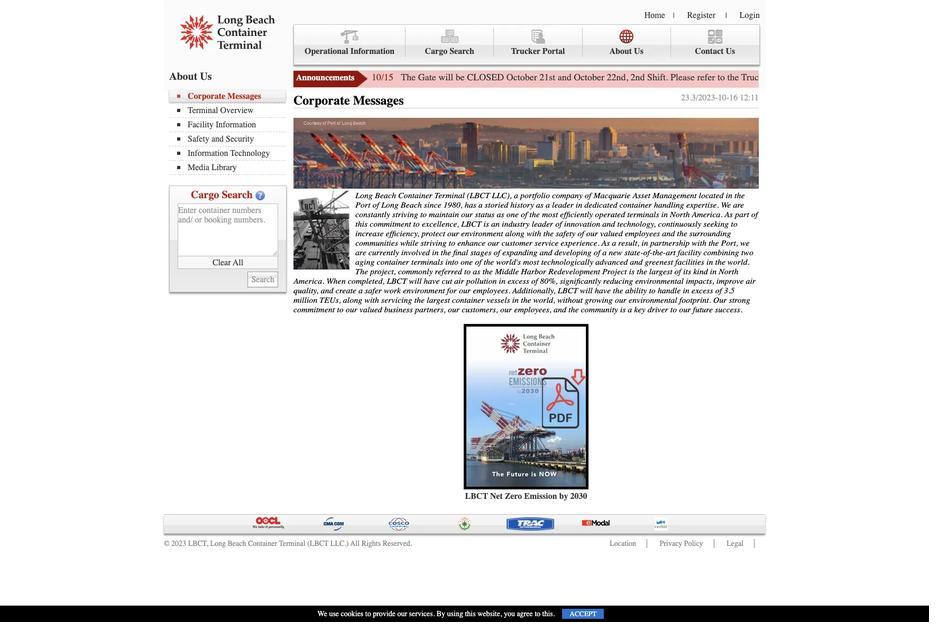 Task type: describe. For each thing, give the bounding box(es) containing it.
1 vertical spatial along
[[343, 295, 362, 305]]

our right cut
[[459, 286, 471, 295]]

into
[[445, 257, 459, 267]]

information technology link
[[177, 149, 286, 158]]

future
[[693, 305, 713, 314]]

to left protect
[[413, 219, 420, 229]]

hours
[[786, 71, 810, 83]]

1 horizontal spatial will
[[438, 71, 453, 83]]

for inside long beach container terminal (lbct llc), a portfolio company of macquarie asset management located in the port of long beach since 1980, has a storied history as a leader in dedicated container handling expertise. we are constantly striving to maintain our status as one of the most efficiently operated terminals in north america. as part of this commitment to excellence, lbct is an industry leader of innovation and technology, continuously seeking to increase efficiency, protect our environment along with the safety of our valued employees and the surrounding communities while striving to enhance our customer service experience. as a result, in partnership with the port, we are currently involved in the final stages of expanding and developing of a new state-of-the-art facility combining two aging container terminals into one of the world's most technologically advanced and greenest facilities in the world. the project, commonly referred to as the middle harbor redevelopment project is the largest of its kind in north america. when completed, lbct will have cut air pollution in excess of 80%, significantly reducing environmental impacts, improve air quality, and create a safer work environment for our employees. additionally, lbct will have the ability to handle in excess of 3.5 million teus, along with servicing the largest container vessels in the world, without growing our environmental footprint. our strong commitment to our valued business partners, our customers, our employees, and the community is a key driver to our future success.
[[447, 286, 457, 295]]

company
[[552, 191, 583, 200]]

key
[[634, 305, 645, 314]]

the left ability on the right top of the page
[[613, 286, 623, 295]]

its
[[683, 267, 691, 276]]

of right company
[[585, 191, 591, 200]]

a left safer
[[358, 286, 363, 295]]

2 horizontal spatial will
[[580, 286, 593, 295]]

clear all
[[213, 258, 243, 267]]

© 2023 lbct, long beach container terminal (lbct llc.) all rights reserved.
[[164, 539, 412, 548]]

1 horizontal spatial about us
[[609, 47, 643, 56]]

lbct up servicing
[[387, 276, 407, 286]]

login
[[740, 11, 760, 20]]

by
[[559, 492, 568, 501]]

strong
[[729, 295, 750, 305]]

0 vertical spatial largest
[[649, 267, 672, 276]]

1 vertical spatial information
[[216, 120, 256, 130]]

privacy policy
[[660, 539, 703, 548]]

trucker portal link
[[494, 27, 582, 57]]

1 vertical spatial container
[[377, 257, 409, 267]]

0 horizontal spatial beach
[[228, 539, 246, 548]]

2 vertical spatial information
[[188, 149, 228, 158]]

1 horizontal spatial north
[[719, 267, 738, 276]]

in up vessels
[[499, 276, 506, 286]]

overview
[[220, 106, 254, 115]]

0 horizontal spatial with
[[364, 295, 379, 305]]

1 horizontal spatial most
[[542, 210, 558, 219]]

0 vertical spatial america.
[[692, 210, 722, 219]]

23.3/2023-
[[681, 93, 718, 103]]

0 vertical spatial valued
[[600, 229, 623, 238]]

to right driver
[[670, 305, 677, 314]]

our
[[713, 295, 727, 305]]

about us link
[[582, 27, 671, 57]]

1 air from the left
[[454, 276, 464, 286]]

container inside long beach container terminal (lbct llc), a portfolio company of macquarie asset management located in the port of long beach since 1980, has a storied history as a leader in dedicated container handling expertise. we are constantly striving to maintain our status as one of the most efficiently operated terminals in north america. as part of this commitment to excellence, lbct is an industry leader of innovation and technology, continuously seeking to increase efficiency, protect our environment along with the safety of our valued employees and the surrounding communities while striving to enhance our customer service experience. as a result, in partnership with the port, we are currently involved in the final stages of expanding and developing of a new state-of-the-art facility combining two aging container terminals into one of the world's most technologically advanced and greenest facilities in the world. the project, commonly referred to as the middle harbor redevelopment project is the largest of its kind in north america. when completed, lbct will have cut air pollution in excess of 80%, significantly reducing environmental impacts, improve air quality, and create a safer work environment for our employees. additionally, lbct will have the ability to handle in excess of 3.5 million teus, along with servicing the largest container vessels in the world, without growing our environmental footprint. our strong commitment to our valued business partners, our customers, our employees, and the community is a key driver to our future success.
[[398, 191, 432, 200]]

cut
[[442, 276, 452, 286]]

0 vertical spatial search
[[450, 47, 474, 56]]

safety
[[556, 229, 576, 238]]

2 vertical spatial terminal
[[279, 539, 305, 548]]

to right into
[[464, 267, 471, 276]]

website,
[[478, 610, 502, 619]]

0 vertical spatial are
[[733, 200, 744, 210]]

0 horizontal spatial one
[[461, 257, 473, 267]]

vessels
[[487, 295, 510, 305]]

safety and security link
[[177, 134, 286, 144]]

a left key
[[628, 305, 632, 314]]

the left final
[[441, 248, 451, 257]]

long beach container terminal (lbct llc), a portfolio company of macquarie asset management located in the port of long beach since 1980, has a storied history as a leader in dedicated container handling expertise. we are constantly striving to maintain our status as one of the most efficiently operated terminals in north america. as part of this commitment to excellence, lbct is an industry leader of innovation and technology, continuously seeking to increase efficiency, protect our environment along with the safety of our valued employees and the surrounding communities while striving to enhance our customer service experience. as a result, in partnership with the port, we are currently involved in the final stages of expanding and developing of a new state-of-the-art facility combining two aging container terminals into one of the world's most technologically advanced and greenest facilities in the world. the project, commonly referred to as the middle harbor redevelopment project is the largest of its kind in north america. when completed, lbct will have cut air pollution in excess of 80%, significantly reducing environmental impacts, improve air quality, and create a safer work environment for our employees. additionally, lbct will have the ability to handle in excess of 3.5 million teus, along with servicing the largest container vessels in the world, without growing our environmental footprint. our strong commitment to our valued business partners, our customers, our employees, and the community is a key driver to our future success.
[[293, 191, 758, 314]]

to right seeking
[[731, 219, 738, 229]]

cargo search inside menu bar
[[425, 47, 474, 56]]

to left the this. at bottom right
[[535, 610, 540, 619]]

we
[[740, 238, 750, 248]]

21st
[[539, 71, 555, 83]]

1 vertical spatial about
[[169, 70, 197, 82]]

of left the 3.5 on the right of the page
[[715, 286, 722, 295]]

portfolio
[[520, 191, 550, 200]]

of up service
[[555, 219, 562, 229]]

our down "reducing"
[[615, 295, 627, 305]]

the up facility
[[677, 229, 687, 238]]

terminal inside corporate messages terminal overview facility information safety and security information technology media library
[[188, 106, 218, 115]]

and down dedicated
[[602, 219, 615, 229]]

1 vertical spatial valued
[[360, 305, 382, 314]]

this inside long beach container terminal (lbct llc), a portfolio company of macquarie asset management located in the port of long beach since 1980, has a storied history as a leader in dedicated container handling expertise. we are constantly striving to maintain our status as one of the most efficiently operated terminals in north america. as part of this commitment to excellence, lbct is an industry leader of innovation and technology, continuously seeking to increase efficiency, protect our environment along with the safety of our valued employees and the surrounding communities while striving to enhance our customer service experience. as a result, in partnership with the port, we are currently involved in the final stages of expanding and developing of a new state-of-the-art facility combining two aging container terminals into one of the world's most technologically advanced and greenest facilities in the world. the project, commonly referred to as the middle harbor redevelopment project is the largest of its kind in north america. when completed, lbct will have cut air pollution in excess of 80%, significantly reducing environmental impacts, improve air quality, and create a safer work environment for our employees. additionally, lbct will have the ability to handle in excess of 3.5 million teus, along with servicing the largest container vessels in the world, without growing our environmental footprint. our strong commitment to our valued business partners, our customers, our employees, and the community is a key driver to our future success.
[[355, 219, 368, 229]]

0 horizontal spatial as
[[473, 267, 480, 276]]

of right part
[[751, 210, 758, 219]]

1 horizontal spatial the
[[401, 71, 416, 83]]

million
[[293, 295, 317, 305]]

0 horizontal spatial search
[[222, 189, 253, 201]]

excellence,
[[422, 219, 459, 229]]

a left result,
[[612, 238, 616, 248]]

0 vertical spatial striving
[[392, 210, 418, 219]]

art
[[666, 248, 676, 257]]

0 horizontal spatial north
[[670, 210, 690, 219]]

corporate for corporate messages
[[293, 93, 350, 108]]

in down protect
[[432, 248, 439, 257]]

clear
[[213, 258, 231, 267]]

1 vertical spatial (lbct
[[307, 539, 329, 548]]

history
[[510, 200, 534, 210]]

2 gate from the left
[[766, 71, 784, 83]]

you
[[504, 610, 515, 619]]

in right "kind"
[[710, 267, 717, 276]]

port
[[355, 200, 370, 210]]

1 horizontal spatial all
[[350, 539, 360, 548]]

1 vertical spatial this
[[465, 610, 476, 619]]

1 vertical spatial are
[[355, 248, 366, 257]]

0 vertical spatial leader
[[552, 200, 574, 210]]

of-
[[643, 248, 653, 257]]

0 horizontal spatial is
[[483, 219, 489, 229]]

©
[[164, 539, 170, 548]]

the left middle
[[482, 267, 493, 276]]

of left 80%,
[[531, 276, 538, 286]]

management
[[652, 191, 697, 200]]

part
[[735, 210, 749, 219]]

our down efficiently
[[586, 229, 598, 238]]

technology
[[230, 149, 270, 158]]

to right refer
[[718, 71, 725, 83]]

1 vertical spatial container
[[248, 539, 277, 548]]

and left of-
[[630, 257, 643, 267]]

Enter container numbers and/ or booking numbers.  text field
[[178, 204, 278, 256]]

in right result,
[[642, 238, 648, 248]]

0 vertical spatial container
[[619, 200, 652, 210]]

80%,
[[540, 276, 558, 286]]

2 horizontal spatial long
[[381, 200, 399, 210]]

llc),
[[492, 191, 512, 200]]

our left future
[[679, 305, 691, 314]]

1 horizontal spatial excess
[[692, 286, 713, 295]]

net
[[490, 492, 503, 501]]

of left new
[[594, 248, 600, 257]]

our down create at the left of the page
[[346, 305, 357, 314]]

1 vertical spatial we
[[318, 610, 327, 619]]

0 horizontal spatial will
[[409, 276, 422, 286]]

1 vertical spatial environment
[[403, 286, 445, 295]]

maintain
[[429, 210, 459, 219]]

to left provide
[[365, 610, 371, 619]]

the left community
[[568, 305, 579, 314]]

an
[[491, 219, 500, 229]]

middle
[[495, 267, 519, 276]]

about inside menu bar
[[609, 47, 632, 56]]

use
[[329, 610, 339, 619]]

operational
[[305, 47, 348, 56]]

facility
[[188, 120, 214, 130]]

accept button
[[562, 609, 604, 619]]

the left world,
[[521, 295, 531, 305]]

aging
[[355, 257, 375, 267]]

0 horizontal spatial about us
[[169, 70, 212, 82]]

and inside corporate messages terminal overview facility information safety and security information technology media library
[[211, 134, 224, 144]]

1 horizontal spatial long
[[355, 191, 373, 200]]

2 horizontal spatial as
[[536, 200, 544, 210]]

world,
[[533, 295, 555, 305]]

final
[[453, 248, 468, 257]]

located
[[699, 191, 724, 200]]

communities
[[355, 238, 398, 248]]

announcements
[[296, 73, 354, 82]]

and right 21st
[[558, 71, 571, 83]]

a right llc),
[[514, 191, 518, 200]]

of left the its
[[675, 267, 681, 276]]

the up part
[[735, 191, 745, 200]]

safety
[[188, 134, 209, 144]]

servicing
[[381, 295, 412, 305]]

combining
[[703, 248, 739, 257]]

the up ability on the right top of the page
[[637, 267, 647, 276]]

our down an
[[488, 238, 499, 248]]

two
[[741, 248, 753, 257]]

23.3/2023-10-16 12:11
[[681, 93, 759, 103]]

0 horizontal spatial have
[[424, 276, 440, 286]]

of right stages
[[494, 248, 500, 257]]

2 october from the left
[[574, 71, 604, 83]]

in down management
[[661, 210, 668, 219]]

experience.
[[561, 238, 599, 248]]

1 horizontal spatial is
[[620, 305, 626, 314]]

1 horizontal spatial with
[[527, 229, 541, 238]]

protect
[[422, 229, 445, 238]]

2 horizontal spatial is
[[629, 267, 635, 276]]

reserved.
[[383, 539, 412, 548]]

services.
[[409, 610, 435, 619]]

a left company
[[546, 200, 550, 210]]

1 vertical spatial america.
[[293, 276, 324, 286]]

and up art
[[662, 229, 675, 238]]

to up into
[[449, 238, 455, 248]]

menu bar containing operational information
[[293, 24, 760, 65]]

has
[[465, 200, 476, 210]]

1 vertical spatial environmental
[[629, 295, 677, 305]]

to left maintain
[[420, 210, 427, 219]]

using
[[447, 610, 463, 619]]

and left create at the left of the page
[[321, 286, 333, 295]]

our right protect
[[447, 229, 459, 238]]

operational information link
[[294, 27, 406, 57]]

state-
[[624, 248, 643, 257]]

0 horizontal spatial cargo search
[[191, 189, 253, 201]]

1 vertical spatial cargo
[[191, 189, 219, 201]]

0 vertical spatial as
[[725, 210, 733, 219]]

0 horizontal spatial us
[[200, 70, 212, 82]]

dedicated
[[584, 200, 617, 210]]

to right ability on the right top of the page
[[649, 286, 656, 295]]

(lbct inside long beach container terminal (lbct llc), a portfolio company of macquarie asset management located in the port of long beach since 1980, has a storied history as a leader in dedicated container handling expertise. we are constantly striving to maintain our status as one of the most efficiently operated terminals in north america. as part of this commitment to excellence, lbct is an industry leader of innovation and technology, continuously seeking to increase efficiency, protect our environment along with the safety of our valued employees and the surrounding communities while striving to enhance our customer service experience. as a result, in partnership with the port, we are currently involved in the final stages of expanding and developing of a new state-of-the-art facility combining two aging container terminals into one of the world's most technologically advanced and greenest facilities in the world. the project, commonly referred to as the middle harbor redevelopment project is the largest of its kind in north america. when completed, lbct will have cut air pollution in excess of 80%, significantly reducing environmental impacts, improve air quality, and create a safer work environment for our employees. additionally, lbct will have the ability to handle in excess of 3.5 million teus, along with servicing the largest container vessels in the world, without growing our environmental footprint. our strong commitment to our valued business partners, our customers, our employees, and the community is a key driver to our future success.
[[467, 191, 490, 200]]

facility information link
[[177, 120, 286, 130]]

our right provide
[[397, 610, 407, 619]]

lbct left "net"
[[465, 492, 488, 501]]

efficiency,
[[386, 229, 419, 238]]

efficiently
[[560, 210, 593, 219]]

1 horizontal spatial container
[[452, 295, 484, 305]]

contact us
[[695, 47, 735, 56]]

login link
[[740, 11, 760, 20]]

1 horizontal spatial have
[[595, 286, 611, 295]]

handle
[[658, 286, 681, 295]]

lbct up enhance on the top of the page
[[461, 219, 481, 229]]

the left port,
[[709, 238, 719, 248]]

1 horizontal spatial cargo
[[425, 47, 447, 56]]

continuously
[[658, 219, 701, 229]]

of right safety
[[578, 229, 584, 238]]

us for about us link
[[634, 47, 643, 56]]

location
[[610, 539, 636, 548]]

of right port
[[372, 200, 379, 210]]

in right handle on the top of page
[[683, 286, 689, 295]]



Task type: vqa. For each thing, say whether or not it's contained in the screenshot.
into
yes



Task type: locate. For each thing, give the bounding box(es) containing it.
1 vertical spatial leader
[[532, 219, 553, 229]]

we
[[721, 200, 731, 210], [318, 610, 327, 619]]

partners,
[[415, 305, 446, 314]]

the left safety
[[543, 229, 554, 238]]

1 horizontal spatial gate
[[766, 71, 784, 83]]

1 vertical spatial as
[[601, 238, 610, 248]]

the down portfolio
[[529, 210, 540, 219]]

this down port
[[355, 219, 368, 229]]

as
[[725, 210, 733, 219], [601, 238, 610, 248]]

1 vertical spatial largest
[[427, 295, 450, 305]]

striving down excellence,
[[421, 238, 447, 248]]

growing
[[585, 295, 613, 305]]

valued
[[600, 229, 623, 238], [360, 305, 382, 314]]

operational information
[[305, 47, 395, 56]]

1 horizontal spatial about
[[609, 47, 632, 56]]

are right located
[[733, 200, 744, 210]]

0 horizontal spatial |
[[673, 11, 675, 20]]

cargo search down library
[[191, 189, 253, 201]]

long up constantly
[[355, 191, 373, 200]]

1 horizontal spatial one
[[506, 210, 519, 219]]

pollution
[[466, 276, 497, 286]]

innovation
[[564, 219, 600, 229]]

have left cut
[[424, 276, 440, 286]]

10/15 the gate will be closed october 21st and october 22nd, 2nd shift. please refer to the truck gate hours web page for further gate detail
[[372, 71, 929, 83]]

contact
[[695, 47, 724, 56]]

is right project
[[629, 267, 635, 276]]

1 vertical spatial is
[[629, 267, 635, 276]]

this.
[[542, 610, 555, 619]]

1 horizontal spatial terminal
[[279, 539, 305, 548]]

0 vertical spatial is
[[483, 219, 489, 229]]

1 horizontal spatial corporate
[[293, 93, 350, 108]]

impacts,
[[686, 276, 714, 286]]

2030
[[570, 492, 587, 501]]

0 horizontal spatial commitment
[[293, 305, 335, 314]]

1 horizontal spatial beach
[[375, 191, 396, 200]]

of down portfolio
[[521, 210, 527, 219]]

12:11
[[740, 93, 759, 103]]

0 vertical spatial about us
[[609, 47, 643, 56]]

messages inside corporate messages terminal overview facility information safety and security information technology media library
[[227, 91, 261, 101]]

we inside long beach container terminal (lbct llc), a portfolio company of macquarie asset management located in the port of long beach since 1980, has a storied history as a leader in dedicated container handling expertise. we are constantly striving to maintain our status as one of the most efficiently operated terminals in north america. as part of this commitment to excellence, lbct is an industry leader of innovation and technology, continuously seeking to increase efficiency, protect our environment along with the safety of our valued employees and the surrounding communities while striving to enhance our customer service experience. as a result, in partnership with the port, we are currently involved in the final stages of expanding and developing of a new state-of-the-art facility combining two aging container terminals into one of the world's most technologically advanced and greenest facilities in the world. the project, commonly referred to as the middle harbor redevelopment project is the largest of its kind in north america. when completed, lbct will have cut air pollution in excess of 80%, significantly reducing environmental impacts, improve air quality, and create a safer work environment for our employees. additionally, lbct will have the ability to handle in excess of 3.5 million teus, along with servicing the largest container vessels in the world, without growing our environmental footprint. our strong commitment to our valued business partners, our customers, our employees, and the community is a key driver to our future success.
[[721, 200, 731, 210]]

us right contact
[[726, 47, 735, 56]]

location link
[[610, 539, 636, 548]]

will right work
[[409, 276, 422, 286]]

the left project,
[[355, 267, 368, 276]]

menu bar
[[293, 24, 760, 65], [169, 90, 291, 175]]

the left world.
[[715, 257, 726, 267]]

2 horizontal spatial with
[[692, 238, 706, 248]]

greenest
[[645, 257, 673, 267]]

clear all button
[[178, 256, 278, 269]]

search down "media library" link
[[222, 189, 253, 201]]

menu bar containing corporate messages
[[169, 90, 291, 175]]

and right employees,
[[554, 305, 566, 314]]

1 vertical spatial striving
[[421, 238, 447, 248]]

and up the harbor
[[540, 248, 552, 257]]

ability
[[625, 286, 647, 295]]

1 vertical spatial cargo search
[[191, 189, 253, 201]]

1 vertical spatial for
[[447, 286, 457, 295]]

and right safety
[[211, 134, 224, 144]]

trucker portal
[[511, 47, 565, 56]]

us for contact us link
[[726, 47, 735, 56]]

1 horizontal spatial this
[[465, 610, 476, 619]]

2 | from the left
[[725, 11, 727, 20]]

all
[[233, 258, 243, 267], [350, 539, 360, 548]]

rights
[[361, 539, 381, 548]]

is
[[483, 219, 489, 229], [629, 267, 635, 276], [620, 305, 626, 314]]

terminal up maintain
[[435, 191, 465, 200]]

0 horizontal spatial along
[[343, 295, 362, 305]]

search up be
[[450, 47, 474, 56]]

lbct down the redevelopment
[[558, 286, 578, 295]]

| left 'login' at the right
[[725, 11, 727, 20]]

will down the redevelopment
[[580, 286, 593, 295]]

most down portfolio
[[542, 210, 558, 219]]

llc.)
[[330, 539, 349, 548]]

1 horizontal spatial striving
[[421, 238, 447, 248]]

environment
[[461, 229, 503, 238], [403, 286, 445, 295]]

a right has
[[478, 200, 483, 210]]

terminal overview link
[[177, 106, 286, 115]]

our left status
[[461, 210, 473, 219]]

cookies
[[341, 610, 363, 619]]

16
[[729, 93, 738, 103]]

1 vertical spatial the
[[355, 267, 368, 276]]

to
[[718, 71, 725, 83], [420, 210, 427, 219], [413, 219, 420, 229], [731, 219, 738, 229], [449, 238, 455, 248], [464, 267, 471, 276], [649, 286, 656, 295], [337, 305, 344, 314], [670, 305, 677, 314], [365, 610, 371, 619], [535, 610, 540, 619]]

1 gate from the left
[[418, 71, 436, 83]]

2 vertical spatial container
[[452, 295, 484, 305]]

seeking
[[703, 219, 729, 229]]

since
[[424, 200, 441, 210]]

1 vertical spatial menu bar
[[169, 90, 291, 175]]

messages for corporate messages terminal overview facility information safety and security information technology media library
[[227, 91, 261, 101]]

1 vertical spatial most
[[523, 257, 539, 267]]

cargo
[[425, 47, 447, 56], [191, 189, 219, 201]]

terminal up facility
[[188, 106, 218, 115]]

1 horizontal spatial us
[[634, 47, 643, 56]]

the left truck
[[727, 71, 739, 83]]

shift.
[[647, 71, 668, 83]]

terminals left into
[[411, 257, 443, 267]]

1 horizontal spatial messages
[[353, 93, 404, 108]]

long right port
[[381, 200, 399, 210]]

along right teus,
[[343, 295, 362, 305]]

2 horizontal spatial terminal
[[435, 191, 465, 200]]

0 horizontal spatial excess
[[508, 276, 529, 286]]

|
[[673, 11, 675, 20], [725, 11, 727, 20]]

technology,
[[617, 219, 656, 229]]

leader
[[552, 200, 574, 210], [532, 219, 553, 229]]

page
[[830, 71, 848, 83]]

0 horizontal spatial america.
[[293, 276, 324, 286]]

this right using
[[465, 610, 476, 619]]

surrounding
[[689, 229, 731, 238]]

beach right "lbct,"
[[228, 539, 246, 548]]

0 vertical spatial terminal
[[188, 106, 218, 115]]

lbct net zero emission by 2030
[[465, 492, 587, 501]]

0 horizontal spatial for
[[447, 286, 457, 295]]

terminal inside long beach container terminal (lbct llc), a portfolio company of macquarie asset management located in the port of long beach since 1980, has a storied history as a leader in dedicated container handling expertise. we are constantly striving to maintain our status as one of the most efficiently operated terminals in north america. as part of this commitment to excellence, lbct is an industry leader of innovation and technology, continuously seeking to increase efficiency, protect our environment along with the safety of our valued employees and the surrounding communities while striving to enhance our customer service experience. as a result, in partnership with the port, we are currently involved in the final stages of expanding and developing of a new state-of-the-art facility combining two aging container terminals into one of the world's most technologically advanced and greenest facilities in the world. the project, commonly referred to as the middle harbor redevelopment project is the largest of its kind in north america. when completed, lbct will have cut air pollution in excess of 80%, significantly reducing environmental impacts, improve air quality, and create a safer work environment for our employees. additionally, lbct will have the ability to handle in excess of 3.5 million teus, along with servicing the largest container vessels in the world, without growing our environmental footprint. our strong commitment to our valued business partners, our customers, our employees, and the community is a key driver to our future success.
[[435, 191, 465, 200]]

about us up "22nd,"
[[609, 47, 643, 56]]

about up "22nd,"
[[609, 47, 632, 56]]

1 horizontal spatial menu bar
[[293, 24, 760, 65]]

1 vertical spatial about us
[[169, 70, 212, 82]]

lbct,
[[188, 539, 208, 548]]

storied
[[485, 200, 508, 210]]

1 horizontal spatial valued
[[600, 229, 623, 238]]

0 vertical spatial environmental
[[635, 276, 684, 286]]

leader up service
[[532, 219, 553, 229]]

while
[[400, 238, 419, 248]]

0 vertical spatial along
[[505, 229, 525, 238]]

are
[[733, 200, 744, 210], [355, 248, 366, 257]]

the inside long beach container terminal (lbct llc), a portfolio company of macquarie asset management located in the port of long beach since 1980, has a storied history as a leader in dedicated container handling expertise. we are constantly striving to maintain our status as one of the most efficiently operated terminals in north america. as part of this commitment to excellence, lbct is an industry leader of innovation and technology, continuously seeking to increase efficiency, protect our environment along with the safety of our valued employees and the surrounding communities while striving to enhance our customer service experience. as a result, in partnership with the port, we are currently involved in the final stages of expanding and developing of a new state-of-the-art facility combining two aging container terminals into one of the world's most technologically advanced and greenest facilities in the world. the project, commonly referred to as the middle harbor redevelopment project is the largest of its kind in north america. when completed, lbct will have cut air pollution in excess of 80%, significantly reducing environmental impacts, improve air quality, and create a safer work environment for our employees. additionally, lbct will have the ability to handle in excess of 3.5 million teus, along with servicing the largest container vessels in the world, without growing our environmental footprint. our strong commitment to our valued business partners, our customers, our employees, and the community is a key driver to our future success.
[[355, 267, 368, 276]]

redevelopment
[[549, 267, 600, 276]]

0 vertical spatial information
[[350, 47, 395, 56]]

provide
[[373, 610, 396, 619]]

we left use
[[318, 610, 327, 619]]

1 horizontal spatial commitment
[[370, 219, 411, 229]]

all right "clear"
[[233, 258, 243, 267]]

in right facilities
[[706, 257, 713, 267]]

status
[[475, 210, 495, 219]]

excess down world's
[[508, 276, 529, 286]]

1 horizontal spatial america.
[[692, 210, 722, 219]]

0 vertical spatial (lbct
[[467, 191, 490, 200]]

0 horizontal spatial most
[[523, 257, 539, 267]]

is left an
[[483, 219, 489, 229]]

a left new
[[602, 248, 607, 257]]

in up innovation in the top right of the page
[[576, 200, 582, 210]]

0 vertical spatial north
[[670, 210, 690, 219]]

1 horizontal spatial are
[[733, 200, 744, 210]]

10-
[[718, 93, 729, 103]]

in right vessels
[[512, 295, 519, 305]]

america.
[[692, 210, 722, 219], [293, 276, 324, 286]]

0 horizontal spatial long
[[210, 539, 226, 548]]

0 vertical spatial this
[[355, 219, 368, 229]]

north down management
[[670, 210, 690, 219]]

commitment up communities
[[370, 219, 411, 229]]

0 vertical spatial environment
[[461, 229, 503, 238]]

media
[[188, 163, 209, 172]]

0 vertical spatial cargo search
[[425, 47, 474, 56]]

as right history at the right
[[536, 200, 544, 210]]

america. up million
[[293, 276, 324, 286]]

beach left since
[[401, 200, 422, 210]]

0 horizontal spatial environment
[[403, 286, 445, 295]]

largest down cut
[[427, 295, 450, 305]]

stages
[[470, 248, 491, 257]]

0 horizontal spatial container
[[248, 539, 277, 548]]

1 horizontal spatial we
[[721, 200, 731, 210]]

1 horizontal spatial air
[[746, 276, 756, 286]]

0 vertical spatial menu bar
[[293, 24, 760, 65]]

all right llc.)
[[350, 539, 360, 548]]

the right servicing
[[414, 295, 425, 305]]

commitment
[[370, 219, 411, 229], [293, 305, 335, 314]]

referred
[[435, 267, 462, 276]]

1 | from the left
[[673, 11, 675, 20]]

reducing
[[603, 276, 633, 286]]

will
[[438, 71, 453, 83], [409, 276, 422, 286], [580, 286, 593, 295]]

0 horizontal spatial about
[[169, 70, 197, 82]]

0 horizontal spatial cargo
[[191, 189, 219, 201]]

expanding
[[502, 248, 538, 257]]

trucker
[[511, 47, 540, 56]]

0 horizontal spatial container
[[377, 257, 409, 267]]

0 horizontal spatial corporate
[[188, 91, 225, 101]]

1 horizontal spatial as
[[725, 210, 733, 219]]

about us
[[609, 47, 643, 56], [169, 70, 212, 82]]

1 vertical spatial commitment
[[293, 305, 335, 314]]

one right an
[[506, 210, 519, 219]]

the left world's
[[484, 257, 494, 267]]

corporate down announcements
[[293, 93, 350, 108]]

we left part
[[721, 200, 731, 210]]

0 horizontal spatial the
[[355, 267, 368, 276]]

for down referred
[[447, 286, 457, 295]]

0 vertical spatial terminals
[[627, 210, 659, 219]]

air right cut
[[454, 276, 464, 286]]

enhance
[[457, 238, 486, 248]]

register link
[[687, 11, 715, 20]]

(lbct up status
[[467, 191, 490, 200]]

home link
[[644, 11, 665, 20]]

employees
[[625, 229, 660, 238]]

us up 2nd
[[634, 47, 643, 56]]

container down pollution
[[452, 295, 484, 305]]

our
[[461, 210, 473, 219], [447, 229, 459, 238], [586, 229, 598, 238], [488, 238, 499, 248], [459, 286, 471, 295], [615, 295, 627, 305], [346, 305, 357, 314], [448, 305, 460, 314], [500, 305, 512, 314], [679, 305, 691, 314], [397, 610, 407, 619]]

10/15
[[372, 71, 393, 83]]

corporate for corporate messages terminal overview facility information safety and security information technology media library
[[188, 91, 225, 101]]

None submit
[[248, 272, 278, 288]]

0 vertical spatial all
[[233, 258, 243, 267]]

along
[[505, 229, 525, 238], [343, 295, 362, 305]]

to down create at the left of the page
[[337, 305, 344, 314]]

messages for corporate messages
[[353, 93, 404, 108]]

in
[[726, 191, 732, 200], [576, 200, 582, 210], [661, 210, 668, 219], [642, 238, 648, 248], [432, 248, 439, 257], [706, 257, 713, 267], [710, 267, 717, 276], [499, 276, 506, 286], [683, 286, 689, 295], [512, 295, 519, 305]]

october
[[506, 71, 537, 83], [574, 71, 604, 83]]

0 vertical spatial cargo
[[425, 47, 447, 56]]

0 horizontal spatial all
[[233, 258, 243, 267]]

largest down the-
[[649, 267, 672, 276]]

striving up efficiency,
[[392, 210, 418, 219]]

1 vertical spatial terminal
[[435, 191, 465, 200]]

1 horizontal spatial |
[[725, 11, 727, 20]]

our down the employees.
[[500, 305, 512, 314]]

with down 'completed,'
[[364, 295, 379, 305]]

as up 'advanced'
[[601, 238, 610, 248]]

corporate inside corporate messages terminal overview facility information safety and security information technology media library
[[188, 91, 225, 101]]

striving
[[392, 210, 418, 219], [421, 238, 447, 248]]

teus,
[[320, 295, 341, 305]]

0 horizontal spatial terminal
[[188, 106, 218, 115]]

1 horizontal spatial for
[[851, 71, 862, 83]]

0 horizontal spatial we
[[318, 610, 327, 619]]

all inside clear all button
[[233, 258, 243, 267]]

about
[[609, 47, 632, 56], [169, 70, 197, 82]]

project
[[602, 267, 627, 276]]

have up community
[[595, 286, 611, 295]]

zero
[[505, 492, 522, 501]]

project,
[[370, 267, 396, 276]]

2 horizontal spatial beach
[[401, 200, 422, 210]]

the right the 10/15
[[401, 71, 416, 83]]

largest
[[649, 267, 672, 276], [427, 295, 450, 305]]

1 vertical spatial one
[[461, 257, 473, 267]]

information down overview
[[216, 120, 256, 130]]

0 horizontal spatial october
[[506, 71, 537, 83]]

2 air from the left
[[746, 276, 756, 286]]

0 vertical spatial commitment
[[370, 219, 411, 229]]

are down "increase"
[[355, 248, 366, 257]]

corporate messages terminal overview facility information safety and security information technology media library
[[188, 91, 270, 172]]

about up facility
[[169, 70, 197, 82]]

of up pollution
[[475, 257, 482, 267]]

in right located
[[726, 191, 732, 200]]

media library link
[[177, 163, 286, 172]]

cargo search up be
[[425, 47, 474, 56]]

currently
[[368, 248, 399, 257]]

and
[[558, 71, 571, 83], [211, 134, 224, 144], [602, 219, 615, 229], [662, 229, 675, 238], [540, 248, 552, 257], [630, 257, 643, 267], [321, 286, 333, 295], [554, 305, 566, 314]]

improve
[[716, 276, 744, 286]]

1 horizontal spatial as
[[497, 210, 504, 219]]

2 vertical spatial is
[[620, 305, 626, 314]]

our right partners,
[[448, 305, 460, 314]]

1 horizontal spatial along
[[505, 229, 525, 238]]

legal
[[727, 539, 743, 548]]

gate left be
[[418, 71, 436, 83]]

0 vertical spatial we
[[721, 200, 731, 210]]

1 october from the left
[[506, 71, 537, 83]]

advanced
[[595, 257, 628, 267]]

0 horizontal spatial terminals
[[411, 257, 443, 267]]

constantly
[[355, 210, 390, 219]]

0 horizontal spatial valued
[[360, 305, 382, 314]]



